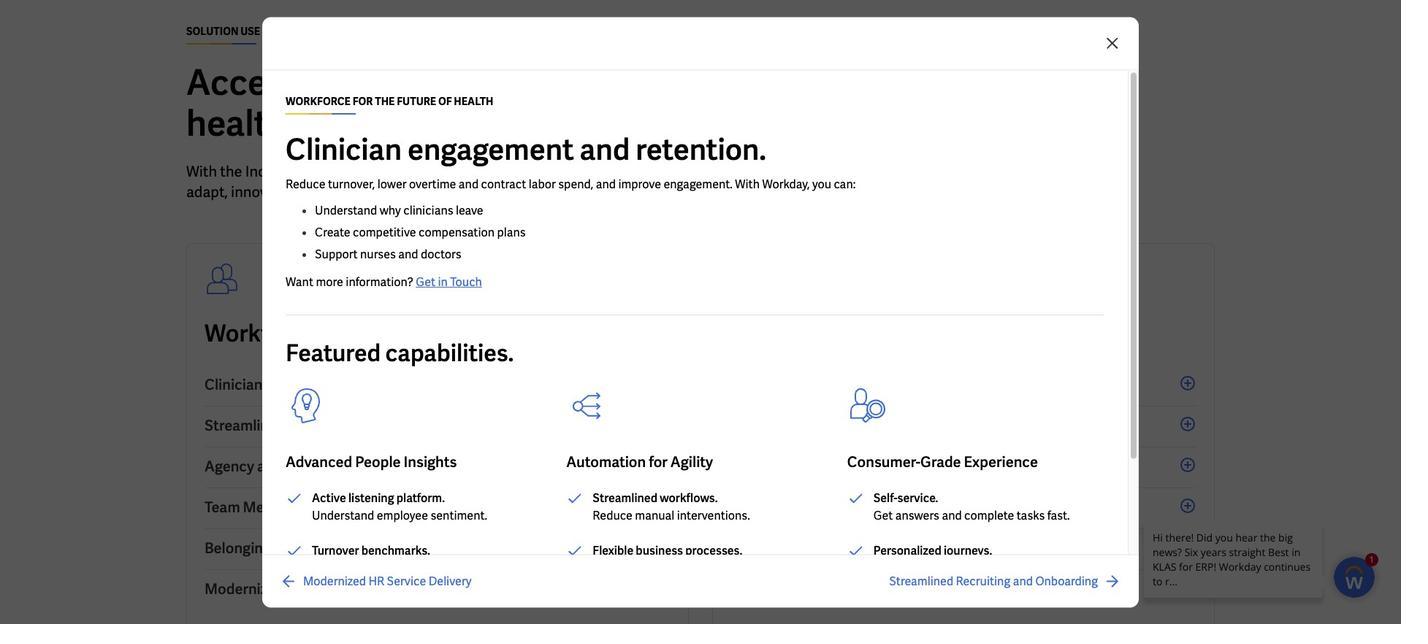 Task type: locate. For each thing, give the bounding box(es) containing it.
streamlined up manual
[[593, 490, 657, 506]]

recruiting for leftmost streamlined recruiting and onboarding button
[[288, 416, 357, 435]]

with inside with the industry accelerator for healthcare, you benefit from a global ecosystem of partners to help you adapt, innovate, and scale—all while fast-tracking your digital transformation.
[[186, 162, 217, 181]]

1 horizontal spatial contract
[[797, 539, 856, 558]]

can:
[[834, 176, 856, 191]]

reduce turnover, lower overtime and contract labor spend, and improve engagement. with workday, you can:
[[286, 176, 856, 191]]

streamlined recruiting and onboarding up advanced
[[205, 416, 467, 435]]

streamlined for leftmost streamlined recruiting and onboarding button
[[205, 416, 286, 435]]

team member experience and well-being
[[205, 498, 478, 517]]

1 horizontal spatial engagement
[[879, 498, 962, 517]]

clinicians
[[403, 202, 453, 218]]

2 vertical spatial streamlined
[[889, 574, 953, 589]]

0 horizontal spatial management
[[859, 539, 948, 558]]

1 vertical spatial diversity
[[302, 539, 361, 558]]

contract up automated
[[797, 539, 856, 558]]

streamlined recruiting and onboarding button
[[205, 407, 671, 448], [889, 573, 1121, 590]]

1 horizontal spatial recruiting
[[956, 574, 1011, 589]]

agency
[[205, 457, 254, 476]]

industry
[[245, 162, 300, 181]]

0 horizontal spatial the
[[220, 162, 242, 181]]

your
[[514, 183, 543, 202]]

to inside button
[[364, 539, 378, 558]]

modernized hr service delivery button down drive
[[205, 571, 671, 611]]

0 vertical spatial contract
[[285, 457, 345, 476]]

with
[[186, 162, 217, 181], [735, 176, 760, 191]]

accelerate
[[186, 60, 359, 105]]

sourcing
[[819, 416, 878, 435]]

supplier diversity and engagement
[[731, 498, 962, 517]]

turnover,
[[328, 176, 375, 191]]

0 vertical spatial to
[[799, 162, 813, 181]]

0 vertical spatial health
[[496, 319, 567, 349]]

for
[[787, 60, 832, 105], [383, 162, 401, 181], [320, 319, 351, 349], [649, 452, 668, 471]]

clinician
[[286, 130, 402, 168], [205, 376, 263, 395]]

engagement inside 'button'
[[266, 376, 349, 395]]

2 horizontal spatial streamlined
[[889, 574, 953, 589]]

delivery down the "belonging and diversity to drive health equity" button
[[429, 574, 472, 589]]

0 horizontal spatial you
[[483, 162, 507, 181]]

information?
[[346, 274, 413, 289]]

streamlined recruiting and onboarding down journeys.
[[889, 574, 1098, 589]]

streamlined recruiting and onboarding
[[205, 416, 467, 435], [889, 574, 1098, 589]]

you left the can:
[[812, 176, 831, 191]]

made
[[691, 60, 780, 105]]

1 horizontal spatial clinician
[[286, 130, 402, 168]]

complete
[[964, 508, 1014, 523]]

contract inside "button"
[[285, 457, 345, 476]]

0 vertical spatial experience
[[964, 452, 1038, 471]]

0 vertical spatial the
[[220, 162, 242, 181]]

hr down belonging and diversity to drive health equity
[[287, 580, 307, 599]]

1 horizontal spatial streamlined recruiting and onboarding
[[889, 574, 1098, 589]]

1 vertical spatial engagement
[[879, 498, 962, 517]]

1 vertical spatial health
[[419, 539, 464, 558]]

automation for agility
[[566, 452, 713, 471]]

0 horizontal spatial streamlined recruiting and onboarding button
[[205, 407, 671, 448]]

clinically integrated supply chain
[[731, 376, 954, 395]]

0 vertical spatial reduce
[[286, 176, 326, 191]]

1 horizontal spatial get
[[874, 508, 893, 523]]

innovate,
[[231, 183, 291, 202]]

solution
[[186, 25, 239, 38]]

0 horizontal spatial diversity
[[302, 539, 361, 558]]

labor
[[529, 176, 556, 191]]

experience inside clinician engagement and retention. dialog
[[964, 452, 1038, 471]]

understand inside active listening platform. understand employee sentiment.
[[312, 508, 374, 523]]

1 horizontal spatial to
[[799, 162, 813, 181]]

1 horizontal spatial delivery
[[429, 574, 472, 589]]

understand down "scale—all"
[[315, 202, 377, 218]]

onboarding inside clinician engagement and retention. dialog
[[1036, 574, 1098, 589]]

of right future
[[470, 319, 491, 349]]

streamlined recruiting and onboarding button up insights
[[205, 407, 671, 448]]

management down answers at the right bottom
[[859, 539, 948, 558]]

of left partners
[[723, 162, 736, 181]]

you right help
[[847, 162, 871, 181]]

insights
[[404, 452, 457, 471]]

contract up active
[[285, 457, 345, 476]]

1 vertical spatial recruiting
[[956, 574, 1011, 589]]

1 horizontal spatial service
[[387, 574, 426, 589]]

delivery down benchmarks.
[[362, 580, 416, 599]]

1 vertical spatial clinician
[[205, 376, 263, 395]]

service.
[[898, 490, 938, 506]]

1 horizontal spatial of
[[723, 162, 736, 181]]

diversity
[[789, 498, 848, 517], [302, 539, 361, 558]]

and inside self-service. get answers and complete tasks fast.
[[942, 508, 962, 523]]

healthcare.
[[186, 101, 365, 146]]

and right spend,
[[596, 176, 616, 191]]

0 vertical spatial of
[[723, 162, 736, 181]]

labor
[[348, 457, 386, 476]]

to inside with the industry accelerator for healthcare, you benefit from a global ecosystem of partners to help you adapt, innovate, and scale—all while fast-tracking your digital transformation.
[[799, 162, 813, 181]]

0 vertical spatial streamlined
[[205, 416, 286, 435]]

1 vertical spatial to
[[364, 539, 378, 558]]

health
[[454, 94, 494, 107]]

retention.
[[636, 130, 766, 168]]

the up 'adapt,'
[[220, 162, 242, 181]]

ecosystem
[[649, 162, 720, 181]]

0 vertical spatial understand
[[315, 202, 377, 218]]

1 horizontal spatial management
[[956, 457, 1045, 476]]

diversity down 'team member experience and well-being'
[[302, 539, 361, 558]]

to left help
[[799, 162, 813, 181]]

get down self-
[[874, 508, 893, 523]]

modernized hr service delivery button down turnover benchmarks.
[[280, 573, 472, 590]]

1 vertical spatial onboarding
[[1036, 574, 1098, 589]]

digital
[[546, 183, 587, 202]]

modernized down turnover
[[303, 574, 366, 589]]

1 horizontal spatial modernized
[[303, 574, 366, 589]]

and right agency
[[257, 457, 282, 476]]

0 vertical spatial streamlined recruiting and onboarding button
[[205, 407, 671, 448]]

in
[[438, 274, 448, 289]]

experience for member
[[302, 498, 376, 517]]

experience down 'agency and contract labor optimization'
[[302, 498, 376, 517]]

for inside accelerate value with solutions made for healthcare.
[[787, 60, 832, 105]]

0 vertical spatial get
[[416, 274, 435, 289]]

workforce for the future of health
[[205, 319, 567, 349]]

tasks
[[1017, 508, 1045, 523]]

experience inside button
[[302, 498, 376, 517]]

sentiment.
[[431, 508, 487, 523]]

hr
[[369, 574, 384, 589], [287, 580, 307, 599]]

value-driven sourcing button
[[731, 407, 1197, 448]]

belonging and diversity to drive health equity
[[205, 539, 509, 558]]

recruiting down journeys.
[[956, 574, 1011, 589]]

1 vertical spatial of
[[470, 319, 491, 349]]

0 horizontal spatial onboarding
[[388, 416, 467, 435]]

1 horizontal spatial streamlined
[[593, 490, 657, 506]]

1 vertical spatial reduce
[[593, 508, 633, 523]]

why
[[380, 202, 401, 218]]

onboarding down fast.
[[1036, 574, 1098, 589]]

and down featured
[[352, 376, 377, 395]]

service down benchmarks.
[[387, 574, 426, 589]]

0 horizontal spatial hr
[[287, 580, 307, 599]]

want more information? get in touch
[[286, 274, 482, 289]]

with up 'adapt,'
[[186, 162, 217, 181]]

transformation.
[[590, 183, 693, 202]]

0 horizontal spatial health
[[419, 539, 464, 558]]

1 vertical spatial get
[[874, 508, 893, 523]]

management up self-service. get answers and complete tasks fast. on the bottom right
[[956, 457, 1045, 476]]

experience
[[964, 452, 1038, 471], [302, 498, 376, 517]]

1 horizontal spatial reduce
[[593, 508, 633, 523]]

onboarding
[[388, 416, 467, 435], [1036, 574, 1098, 589]]

recruiting inside clinician engagement and retention. dialog
[[956, 574, 1011, 589]]

0 horizontal spatial recruiting
[[288, 416, 357, 435]]

with inside clinician engagement and retention. dialog
[[735, 176, 760, 191]]

optimized automated replenishment button
[[731, 571, 1197, 611]]

active listening platform. understand employee sentiment.
[[312, 490, 487, 523]]

1 vertical spatial understand
[[312, 508, 374, 523]]

personalized journeys.
[[874, 543, 992, 558]]

and inside "button"
[[793, 457, 818, 476]]

clinician down workforce
[[205, 376, 263, 395]]

featured
[[286, 338, 381, 368]]

0 vertical spatial diversity
[[789, 498, 848, 517]]

1 horizontal spatial health
[[496, 319, 567, 349]]

understand why clinicians leave create competitive compensation plans support nurses and doctors
[[315, 202, 526, 262]]

solutions
[[536, 60, 684, 105]]

0 horizontal spatial streamlined
[[205, 416, 286, 435]]

recruiting up advanced
[[288, 416, 357, 435]]

supply
[[866, 376, 912, 395]]

clinician up turnover,
[[286, 130, 402, 168]]

while
[[390, 183, 425, 202]]

reduce left turnover,
[[286, 176, 326, 191]]

accelerator
[[303, 162, 380, 181]]

you
[[483, 162, 507, 181], [847, 162, 871, 181], [812, 176, 831, 191]]

0 horizontal spatial clinician
[[205, 376, 263, 395]]

0 horizontal spatial engagement
[[266, 376, 349, 395]]

1 horizontal spatial you
[[812, 176, 831, 191]]

and right answers at the right bottom
[[942, 508, 962, 523]]

0 horizontal spatial reduce
[[286, 176, 326, 191]]

and left supply-
[[793, 457, 818, 476]]

chain
[[915, 376, 954, 395]]

onboarding up insights
[[388, 416, 467, 435]]

1 vertical spatial management
[[859, 539, 948, 558]]

0 vertical spatial onboarding
[[388, 416, 467, 435]]

1 vertical spatial streamlined recruiting and onboarding button
[[889, 573, 1121, 590]]

and down industry
[[294, 183, 319, 202]]

engagement up personalized journeys.
[[879, 498, 962, 517]]

plans
[[497, 224, 526, 240]]

and
[[580, 130, 630, 168], [459, 176, 479, 191], [596, 176, 616, 191], [294, 183, 319, 202], [398, 246, 418, 262], [352, 376, 377, 395], [360, 416, 385, 435], [257, 457, 282, 476], [793, 457, 818, 476], [379, 498, 404, 517], [851, 498, 876, 517], [942, 508, 962, 523], [274, 539, 299, 558], [1013, 574, 1033, 589]]

modernized down belonging
[[205, 580, 284, 599]]

0 vertical spatial recruiting
[[288, 416, 357, 435]]

modernized hr service delivery down benchmarks.
[[303, 574, 472, 589]]

1 vertical spatial streamlined
[[593, 490, 657, 506]]

modernized hr service delivery down turnover
[[205, 580, 416, 599]]

hr down turnover benchmarks.
[[369, 574, 384, 589]]

1 vertical spatial contract
[[797, 539, 856, 558]]

0 horizontal spatial experience
[[302, 498, 376, 517]]

value-
[[731, 416, 772, 435]]

get left in
[[416, 274, 435, 289]]

0 vertical spatial streamlined recruiting and onboarding
[[205, 416, 467, 435]]

support
[[315, 246, 358, 262]]

streamlined up agency
[[205, 416, 286, 435]]

and right the nurses
[[398, 246, 418, 262]]

0 horizontal spatial contract
[[285, 457, 345, 476]]

clinician inside 'button'
[[205, 376, 263, 395]]

reduce up flexible
[[593, 508, 633, 523]]

with left workday,
[[735, 176, 760, 191]]

clinician inside dialog
[[286, 130, 402, 168]]

service inside clinician engagement and retention. dialog
[[387, 574, 426, 589]]

0 horizontal spatial with
[[186, 162, 217, 181]]

supplier- and supply-related risk management
[[731, 457, 1045, 476]]

and up leave
[[459, 176, 479, 191]]

0 vertical spatial engagement
[[266, 376, 349, 395]]

engagement inside button
[[879, 498, 962, 517]]

diversity up proactive contract management
[[789, 498, 848, 517]]

optimized automated replenishment
[[731, 580, 980, 599]]

1 horizontal spatial the
[[355, 319, 391, 349]]

health inside button
[[419, 539, 464, 558]]

for inside clinician engagement and retention. dialog
[[649, 452, 668, 471]]

modernized hr service delivery
[[303, 574, 472, 589], [205, 580, 416, 599]]

improve
[[618, 176, 661, 191]]

you up tracking
[[483, 162, 507, 181]]

0 horizontal spatial modernized
[[205, 580, 284, 599]]

get inside self-service. get answers and complete tasks fast.
[[874, 508, 893, 523]]

1 horizontal spatial with
[[735, 176, 760, 191]]

1 horizontal spatial hr
[[369, 574, 384, 589]]

of inside with the industry accelerator for healthcare, you benefit from a global ecosystem of partners to help you adapt, innovate, and scale—all while fast-tracking your digital transformation.
[[723, 162, 736, 181]]

future
[[397, 94, 436, 107]]

0 vertical spatial management
[[956, 457, 1045, 476]]

0 horizontal spatial to
[[364, 539, 378, 558]]

drive
[[381, 539, 416, 558]]

streamlined inside streamlined workflows. reduce manual interventions.
[[593, 490, 657, 506]]

a
[[594, 162, 603, 181]]

management
[[956, 457, 1045, 476], [859, 539, 948, 558]]

1 vertical spatial streamlined recruiting and onboarding
[[889, 574, 1098, 589]]

1 horizontal spatial onboarding
[[1036, 574, 1098, 589]]

1 horizontal spatial experience
[[964, 452, 1038, 471]]

0 vertical spatial clinician
[[286, 130, 402, 168]]

service down turnover
[[309, 580, 359, 599]]

experience down value-driven sourcing button
[[964, 452, 1038, 471]]

service
[[387, 574, 426, 589], [309, 580, 359, 599]]

streamlined down personalized journeys.
[[889, 574, 953, 589]]

the down information?
[[355, 319, 391, 349]]

1 vertical spatial experience
[[302, 498, 376, 517]]

engagement down featured
[[266, 376, 349, 395]]

to left drive
[[364, 539, 378, 558]]

streamlined recruiting and onboarding button down journeys.
[[889, 573, 1121, 590]]

for inside with the industry accelerator for healthcare, you benefit from a global ecosystem of partners to help you adapt, innovate, and scale—all while fast-tracking your digital transformation.
[[383, 162, 401, 181]]

understand down active
[[312, 508, 374, 523]]



Task type: vqa. For each thing, say whether or not it's contained in the screenshot.
'and' in the Energy and Resources link
no



Task type: describe. For each thing, give the bounding box(es) containing it.
workforce
[[205, 319, 316, 349]]

delivery inside clinician engagement and retention. dialog
[[429, 574, 472, 589]]

more
[[316, 274, 343, 289]]

fast-
[[428, 183, 457, 202]]

clinician engagement and retention. dialog
[[0, 0, 1401, 625]]

proactive contract management button
[[731, 530, 1197, 571]]

self-service. get answers and complete tasks fast.
[[874, 490, 1070, 523]]

replenishment
[[880, 580, 980, 599]]

reduce inside streamlined workflows. reduce manual interventions.
[[593, 508, 633, 523]]

active
[[312, 490, 346, 506]]

clinician engagement and retention.
[[286, 130, 766, 168]]

management inside 'supplier- and supply-related risk management' "button"
[[956, 457, 1045, 476]]

agility
[[671, 452, 713, 471]]

0 horizontal spatial streamlined recruiting and onboarding
[[205, 416, 467, 435]]

recruiting for rightmost streamlined recruiting and onboarding button
[[956, 574, 1011, 589]]

and inside 'button'
[[352, 376, 377, 395]]

modernized hr service delivery inside clinician engagement and retention. dialog
[[303, 574, 472, 589]]

streamlined recruiting and onboarding inside clinician engagement and retention. dialog
[[889, 574, 1098, 589]]

solution use cases
[[186, 25, 295, 38]]

health for drive
[[419, 539, 464, 558]]

supplier
[[731, 498, 786, 517]]

business
[[636, 543, 683, 558]]

team member experience and well-being button
[[205, 489, 671, 530]]

with the industry accelerator for healthcare, you benefit from a global ecosystem of partners to help you adapt, innovate, and scale—all while fast-tracking your digital transformation.
[[186, 162, 871, 202]]

related
[[871, 457, 922, 476]]

retention
[[380, 376, 446, 395]]

manual
[[635, 508, 675, 523]]

consumer-
[[847, 452, 921, 471]]

lower
[[377, 176, 407, 191]]

and inside "button"
[[257, 457, 282, 476]]

automated
[[802, 580, 877, 599]]

employee
[[377, 508, 428, 523]]

modernized hr service delivery button inside clinician engagement and retention. dialog
[[280, 573, 472, 590]]

contract
[[481, 176, 526, 191]]

the
[[375, 94, 395, 107]]

scale—all
[[322, 183, 386, 202]]

the inside with the industry accelerator for healthcare, you benefit from a global ecosystem of partners to help you adapt, innovate, and scale—all while fast-tracking your digital transformation.
[[220, 162, 242, 181]]

adapt,
[[186, 183, 228, 202]]

compensation
[[419, 224, 495, 240]]

and inside understand why clinicians leave create competitive compensation plans support nurses and doctors
[[398, 246, 418, 262]]

optimized
[[731, 580, 799, 599]]

create
[[315, 224, 350, 240]]

tracking
[[457, 183, 511, 202]]

listening
[[348, 490, 394, 506]]

well-
[[407, 498, 440, 517]]

integrated
[[794, 376, 863, 395]]

benchmarks.
[[361, 543, 430, 558]]

management inside proactive contract management button
[[859, 539, 948, 558]]

turnover benchmarks.
[[312, 543, 430, 558]]

journeys.
[[944, 543, 992, 558]]

1 vertical spatial the
[[355, 319, 391, 349]]

value-driven sourcing
[[731, 416, 878, 435]]

capabilities.
[[385, 338, 514, 368]]

and inside with the industry accelerator for healthcare, you benefit from a global ecosystem of partners to help you adapt, innovate, and scale—all while fast-tracking your digital transformation.
[[294, 183, 319, 202]]

supply-
[[821, 457, 871, 476]]

competitive
[[353, 224, 416, 240]]

benefit
[[510, 162, 557, 181]]

touch
[[450, 274, 482, 289]]

modernized inside clinician engagement and retention. dialog
[[303, 574, 366, 589]]

1 horizontal spatial streamlined recruiting and onboarding button
[[889, 573, 1121, 590]]

streamlined workflows. reduce manual interventions.
[[593, 490, 750, 523]]

want
[[286, 274, 313, 289]]

featured capabilities.
[[286, 338, 514, 368]]

leave
[[456, 202, 483, 218]]

use
[[241, 25, 260, 38]]

and down the tasks
[[1013, 574, 1033, 589]]

clinician for clinician engagement and retention.
[[286, 130, 402, 168]]

agency and contract labor optimization
[[205, 457, 475, 476]]

workforce
[[286, 94, 351, 107]]

accelerate value with solutions made for healthcare.
[[186, 60, 832, 146]]

value
[[366, 60, 451, 105]]

of
[[438, 94, 452, 107]]

0 horizontal spatial service
[[309, 580, 359, 599]]

you inside clinician engagement and retention. dialog
[[812, 176, 831, 191]]

and up advanced people insights
[[360, 416, 385, 435]]

doctors
[[421, 246, 461, 262]]

agency and contract labor optimization button
[[205, 448, 671, 489]]

automation
[[566, 452, 646, 471]]

and left well- on the bottom left of the page
[[379, 498, 404, 517]]

and down member
[[274, 539, 299, 558]]

streamlined for rightmost streamlined recruiting and onboarding button
[[889, 574, 953, 589]]

turnover
[[312, 543, 359, 558]]

proactive contract management
[[731, 539, 948, 558]]

and down supply-
[[851, 498, 876, 517]]

clinician engagement and retention button
[[205, 366, 671, 407]]

clinician engagement and retention
[[205, 376, 446, 395]]

clinician for clinician engagement and retention
[[205, 376, 263, 395]]

interventions.
[[677, 508, 750, 523]]

experience for grade
[[964, 452, 1038, 471]]

clinically integrated supply chain button
[[731, 366, 1197, 407]]

processes.
[[685, 543, 743, 558]]

and up spend,
[[580, 130, 630, 168]]

understand inside understand why clinicians leave create competitive compensation plans support nurses and doctors
[[315, 202, 377, 218]]

contract inside button
[[797, 539, 856, 558]]

clinically
[[731, 376, 791, 395]]

platform.
[[396, 490, 445, 506]]

2 horizontal spatial you
[[847, 162, 871, 181]]

health for of
[[496, 319, 567, 349]]

onboarding for rightmost streamlined recruiting and onboarding button
[[1036, 574, 1098, 589]]

driven
[[772, 416, 816, 435]]

get in touch link
[[416, 274, 482, 289]]

proactive
[[731, 539, 794, 558]]

with
[[458, 60, 529, 105]]

help
[[816, 162, 844, 181]]

onboarding for leftmost streamlined recruiting and onboarding button
[[388, 416, 467, 435]]

hr inside clinician engagement and retention. dialog
[[369, 574, 384, 589]]

nurses
[[360, 246, 396, 262]]

for
[[353, 94, 373, 107]]

optimization
[[389, 457, 475, 476]]

belonging and diversity to drive health equity button
[[205, 530, 671, 571]]

0 horizontal spatial delivery
[[362, 580, 416, 599]]

fast.
[[1048, 508, 1070, 523]]

0 horizontal spatial get
[[416, 274, 435, 289]]

equity
[[467, 539, 509, 558]]

0 horizontal spatial of
[[470, 319, 491, 349]]

cases
[[262, 25, 295, 38]]

advanced people insights
[[286, 452, 457, 471]]

partners
[[739, 162, 796, 181]]

1 horizontal spatial diversity
[[789, 498, 848, 517]]



